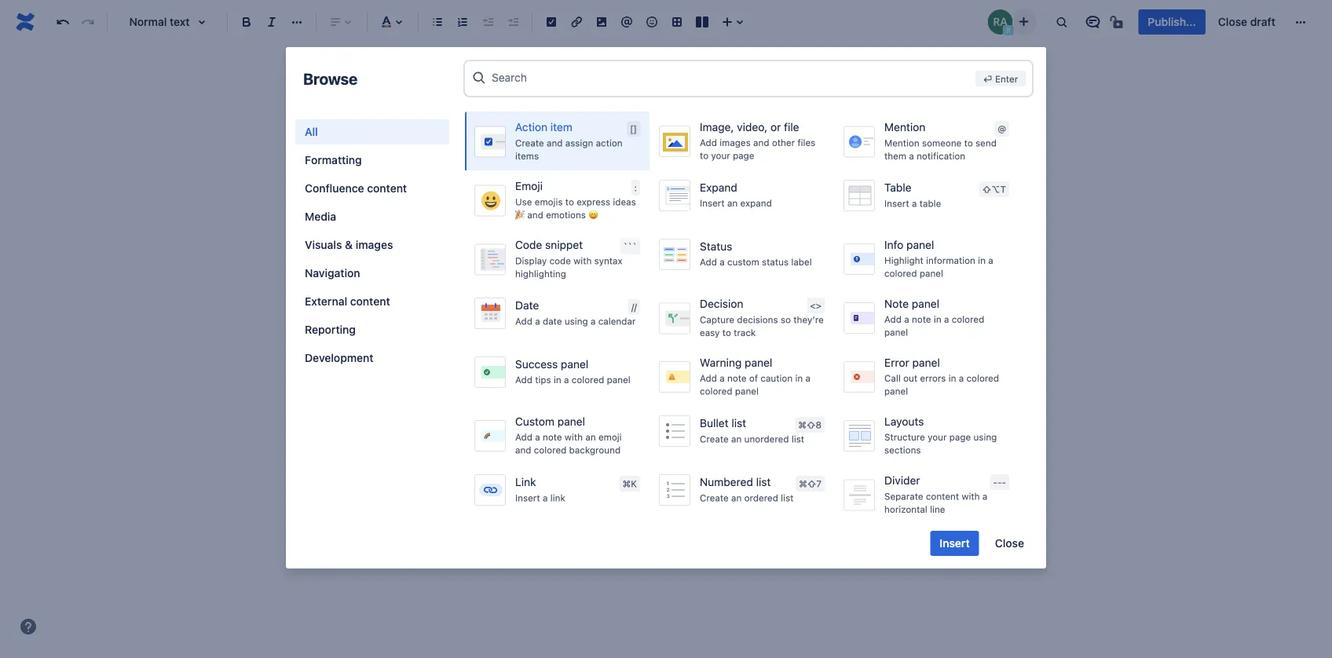 Task type: locate. For each thing, give the bounding box(es) containing it.
your down image,
[[712, 150, 731, 161]]

link image
[[567, 13, 586, 31]]

using up "---"
[[974, 432, 998, 443]]

file
[[784, 121, 800, 134]]

add
[[700, 137, 718, 148], [700, 257, 718, 268], [885, 314, 902, 325], [516, 316, 533, 327], [700, 373, 718, 384], [516, 375, 533, 386], [516, 432, 533, 443]]

status
[[762, 257, 789, 268]]

action
[[596, 138, 623, 149]]

layouts image
[[693, 13, 712, 31]]

development
[[305, 352, 374, 365]]

syntax
[[595, 255, 623, 266]]

easy
[[700, 327, 720, 338]]

notification
[[917, 150, 966, 161]]

a down status
[[720, 257, 725, 268]]

reporting button
[[296, 318, 450, 343]]

colored inside 'error panel call out errors in a colored panel'
[[967, 373, 1000, 384]]

insert for insert a link
[[516, 493, 540, 504]]

create for bullet
[[700, 434, 729, 445]]

1 vertical spatial images
[[356, 239, 393, 251]]

to up 'emotions' on the top of the page
[[566, 196, 574, 207]]

call
[[885, 373, 901, 384]]

create
[[516, 138, 544, 149], [700, 434, 729, 445], [700, 493, 729, 504]]

in right caution
[[796, 373, 803, 384]]

2 vertical spatial create
[[700, 493, 729, 504]]

files
[[798, 137, 816, 148]]

enter
[[996, 73, 1019, 84]]

development button
[[296, 346, 450, 371]]

a right the tips
[[564, 375, 569, 386]]

a left table
[[912, 198, 918, 209]]

mention inside mention someone to send them a notification
[[885, 138, 920, 149]]

0 horizontal spatial page
[[733, 150, 755, 161]]

content inside separate content with a horizontal line
[[926, 491, 960, 502]]

3 - from the left
[[1002, 477, 1007, 488]]

list
[[732, 417, 747, 430], [792, 434, 805, 445], [757, 476, 771, 489], [781, 493, 794, 504]]

page inside image, video, or file add images and other files to your page
[[733, 150, 755, 161]]

images inside image, video, or file add images and other files to your page
[[720, 137, 751, 148]]

@
[[998, 123, 1007, 134]]

1 vertical spatial with
[[565, 432, 583, 443]]

in inside the 'warning panel add a note of caution in a colored panel'
[[796, 373, 803, 384]]

unordered
[[745, 434, 790, 445]]

in right the tips
[[554, 375, 562, 386]]

0 vertical spatial create
[[516, 138, 544, 149]]

insert a table
[[885, 198, 942, 209]]

insert down line
[[940, 537, 970, 550]]

1 horizontal spatial using
[[974, 432, 998, 443]]

1 horizontal spatial note
[[728, 373, 747, 384]]

colored right errors
[[967, 373, 1000, 384]]

display
[[516, 255, 547, 266]]

⌘⇧8
[[799, 420, 822, 431]]

create for action
[[516, 138, 544, 149]]

advanced search image
[[472, 70, 487, 86]]

with up background
[[565, 432, 583, 443]]

capture decisions so they're easy to track
[[700, 314, 824, 338]]

confluence image
[[13, 9, 38, 35], [13, 9, 38, 35]]

emotions
[[546, 209, 586, 220]]

add inside success panel add tips in a colored panel
[[516, 375, 533, 386]]

add inside note panel add a note in a colored panel
[[885, 314, 902, 325]]

content down formatting button
[[367, 182, 407, 195]]

create an ordered list
[[700, 493, 794, 504]]

0 vertical spatial content
[[367, 182, 407, 195]]

note for custom
[[543, 432, 562, 443]]

highlight
[[885, 255, 924, 266]]

add left the tips
[[516, 375, 533, 386]]

close right insert 'button'
[[996, 537, 1025, 550]]

page inside layouts structure your page using sections
[[950, 432, 972, 443]]

1 vertical spatial create
[[700, 434, 729, 445]]

colored inside note panel add a note in a colored panel
[[952, 314, 985, 325]]

code snippet
[[516, 239, 583, 251]]

1 vertical spatial using
[[974, 432, 998, 443]]

decision
[[700, 297, 744, 310]]

0 vertical spatial using
[[565, 316, 588, 327]]

visuals & images
[[305, 239, 393, 251]]

page
[[733, 150, 755, 161], [950, 432, 972, 443]]

0 vertical spatial your
[[712, 150, 731, 161]]

⇧⌥t
[[983, 184, 1007, 195]]

colored right the tips
[[572, 375, 605, 386]]

colored inside info panel highlight information in a colored panel
[[885, 268, 918, 279]]

1 vertical spatial your
[[928, 432, 947, 443]]

images right "&"
[[356, 239, 393, 251]]

1 vertical spatial close
[[996, 537, 1025, 550]]

add down custom at the left
[[516, 432, 533, 443]]

a left link
[[543, 493, 548, 504]]

2 vertical spatial with
[[962, 491, 980, 502]]

content
[[367, 182, 407, 195], [350, 295, 390, 308], [926, 491, 960, 502]]

:
[[635, 182, 637, 193]]

0 vertical spatial page
[[733, 150, 755, 161]]

1 horizontal spatial page
[[950, 432, 972, 443]]

note inside custom panel add a note with an emoji and colored background
[[543, 432, 562, 443]]

use emojis to express ideas 🎉 and emotions 😄
[[516, 196, 636, 220]]

panel up errors
[[913, 356, 941, 369]]

0 vertical spatial note
[[912, 314, 932, 325]]

close
[[1219, 15, 1248, 28], [996, 537, 1025, 550]]

an down numbered list
[[732, 493, 742, 504]]

an down expand
[[728, 198, 738, 209]]

error
[[885, 356, 910, 369]]

colored down custom at the left
[[534, 445, 567, 456]]

using right date
[[565, 316, 588, 327]]

someone
[[923, 138, 962, 149]]

to
[[965, 138, 974, 149], [700, 150, 709, 161], [566, 196, 574, 207], [723, 327, 732, 338]]

create up items
[[516, 138, 544, 149]]

note inside note panel add a note in a colored panel
[[912, 314, 932, 325]]

close inside close draft button
[[1219, 15, 1248, 28]]

indent tab image
[[504, 13, 523, 31]]

colored down information
[[952, 314, 985, 325]]

0 vertical spatial close
[[1219, 15, 1248, 28]]

and down the item
[[547, 138, 563, 149]]

with inside display code with syntax highlighting
[[574, 255, 592, 266]]

using inside layouts structure your page using sections
[[974, 432, 998, 443]]

in right information
[[979, 255, 986, 266]]

emojis
[[535, 196, 563, 207]]

insert down the table
[[885, 198, 910, 209]]

using
[[565, 316, 588, 327], [974, 432, 998, 443]]

colored down highlight
[[885, 268, 918, 279]]

an up background
[[586, 432, 596, 443]]

content for separate
[[926, 491, 960, 502]]

bullet list ⌘⇧8 image
[[428, 13, 447, 31]]

a inside 'error panel call out errors in a colored panel'
[[959, 373, 964, 384]]

an
[[728, 198, 738, 209], [586, 432, 596, 443], [732, 434, 742, 445], [732, 493, 742, 504]]

and right 🎉
[[528, 209, 544, 220]]

warning panel add a note of caution in a colored panel
[[700, 356, 811, 397]]

insert inside insert 'button'
[[940, 537, 970, 550]]

add down status
[[700, 257, 718, 268]]

1 mention from the top
[[885, 121, 926, 134]]

close draft
[[1219, 15, 1276, 28]]

2 vertical spatial content
[[926, 491, 960, 502]]

1 vertical spatial content
[[350, 295, 390, 308]]

panel inside custom panel add a note with an emoji and colored background
[[558, 415, 586, 428]]

warning
[[700, 356, 742, 369]]

your right structure
[[928, 432, 947, 443]]

with for code snippet
[[574, 255, 592, 266]]

note down custom at the left
[[543, 432, 562, 443]]

a inside mention someone to send them a notification
[[910, 150, 915, 161]]

bullet
[[700, 417, 729, 430]]

page down video,
[[733, 150, 755, 161]]

date
[[543, 316, 562, 327]]

external content
[[305, 295, 390, 308]]

formatting button
[[296, 148, 450, 173]]

a right them
[[910, 150, 915, 161]]

search field
[[492, 63, 970, 92]]

a inside custom panel add a note with an emoji and colored background
[[535, 432, 540, 443]]

a down 'note'
[[905, 314, 910, 325]]

colored down warning
[[700, 386, 733, 397]]

decisions
[[737, 314, 779, 325]]

create inside create and assign action items
[[516, 138, 544, 149]]

content down navigation "button"
[[350, 295, 390, 308]]

add down image,
[[700, 137, 718, 148]]

table
[[885, 181, 912, 194]]

create down bullet
[[700, 434, 729, 445]]

to down image,
[[700, 150, 709, 161]]

list down '⌘⇧8'
[[792, 434, 805, 445]]

bullet list
[[700, 417, 747, 430]]

in
[[979, 255, 986, 266], [934, 314, 942, 325], [796, 373, 803, 384], [949, 373, 957, 384], [554, 375, 562, 386]]

0 horizontal spatial note
[[543, 432, 562, 443]]

action item image
[[542, 13, 561, 31]]

success
[[516, 358, 558, 371]]

a right errors
[[959, 373, 964, 384]]

navigation
[[305, 267, 360, 280]]

0 horizontal spatial close
[[996, 537, 1025, 550]]

and down video,
[[754, 137, 770, 148]]

with up insert 'button'
[[962, 491, 980, 502]]

note
[[912, 314, 932, 325], [728, 373, 747, 384], [543, 432, 562, 443]]

0 horizontal spatial using
[[565, 316, 588, 327]]

2 vertical spatial note
[[543, 432, 562, 443]]

in inside info panel highlight information in a colored panel
[[979, 255, 986, 266]]

a down warning
[[720, 373, 725, 384]]

items
[[516, 150, 539, 161]]

error panel call out errors in a colored panel
[[885, 356, 1000, 397]]

close draft button
[[1209, 9, 1286, 35]]

create down numbered at right
[[700, 493, 729, 504]]

content inside button
[[367, 182, 407, 195]]

action item
[[516, 121, 573, 134]]

list right the ordered
[[781, 493, 794, 504]]

with right code
[[574, 255, 592, 266]]

publish...
[[1149, 15, 1197, 28]]

tips
[[535, 375, 551, 386]]

note inside the 'warning panel add a note of caution in a colored panel'
[[728, 373, 747, 384]]

note left of
[[728, 373, 747, 384]]

note up out
[[912, 314, 932, 325]]

in inside success panel add tips in a colored panel
[[554, 375, 562, 386]]

emoji
[[516, 180, 543, 193]]

anderson
[[415, 70, 464, 83]]

insert inside expand insert an expand
[[700, 198, 725, 209]]

0 vertical spatial images
[[720, 137, 751, 148]]

in right errors
[[949, 373, 957, 384]]

to left send
[[965, 138, 974, 149]]

to inside mention someone to send them a notification
[[965, 138, 974, 149]]

status add a custom status label
[[700, 240, 812, 268]]

1 horizontal spatial close
[[1219, 15, 1248, 28]]

a down custom at the left
[[535, 432, 540, 443]]

insert down expand
[[700, 198, 725, 209]]

content inside 'button'
[[350, 295, 390, 308]]

add inside status add a custom status label
[[700, 257, 718, 268]]

1 vertical spatial mention
[[885, 138, 920, 149]]

all button
[[296, 119, 450, 145]]

panel right 'note'
[[912, 297, 940, 310]]

caution
[[761, 373, 793, 384]]

ordered
[[745, 493, 779, 504]]

---
[[994, 477, 1007, 488]]

1 horizontal spatial your
[[928, 432, 947, 443]]

⌘k
[[623, 478, 637, 490]]

page right structure
[[950, 432, 972, 443]]

close inside close button
[[996, 537, 1025, 550]]

blog
[[483, 70, 506, 83]]

and down custom at the left
[[516, 445, 532, 456]]

an inside custom panel add a note with an emoji and colored background
[[586, 432, 596, 443]]

a inside separate content with a horizontal line
[[983, 491, 988, 502]]

0 vertical spatial with
[[574, 255, 592, 266]]

1 vertical spatial page
[[950, 432, 972, 443]]

0 vertical spatial mention
[[885, 121, 926, 134]]

with inside separate content with a horizontal line
[[962, 491, 980, 502]]

a
[[910, 150, 915, 161], [912, 198, 918, 209], [989, 255, 994, 266], [720, 257, 725, 268], [905, 314, 910, 325], [945, 314, 950, 325], [535, 316, 540, 327], [591, 316, 596, 327], [720, 373, 725, 384], [806, 373, 811, 384], [959, 373, 964, 384], [564, 375, 569, 386], [535, 432, 540, 443], [983, 491, 988, 502], [543, 493, 548, 504]]

ideas
[[613, 196, 636, 207]]

a right caution
[[806, 373, 811, 384]]

0 horizontal spatial your
[[712, 150, 731, 161]]

1 vertical spatial note
[[728, 373, 747, 384]]

a inside success panel add tips in a colored panel
[[564, 375, 569, 386]]

expand
[[700, 181, 738, 194]]

close left draft
[[1219, 15, 1248, 28]]

insert for insert a table
[[885, 198, 910, 209]]

images
[[720, 137, 751, 148], [356, 239, 393, 251]]

list up the ordered
[[757, 476, 771, 489]]

a right information
[[989, 255, 994, 266]]

with inside custom panel add a note with an emoji and colored background
[[565, 432, 583, 443]]

colored
[[885, 268, 918, 279], [952, 314, 985, 325], [967, 373, 1000, 384], [572, 375, 605, 386], [700, 386, 733, 397], [534, 445, 567, 456]]

1 horizontal spatial images
[[720, 137, 751, 148]]

insert a link
[[516, 493, 566, 504]]

to inside image, video, or file add images and other files to your page
[[700, 150, 709, 161]]

mention for mention someone to send them a notification
[[885, 138, 920, 149]]

a up close button
[[983, 491, 988, 502]]

browse dialog
[[286, 47, 1047, 659]]

0 horizontal spatial images
[[356, 239, 393, 251]]

in up 'error panel call out errors in a colored panel'
[[934, 314, 942, 325]]

panel right custom at the left
[[558, 415, 586, 428]]

add down warning
[[700, 373, 718, 384]]

undo ⌘z image
[[53, 13, 72, 31]]

-
[[994, 477, 998, 488], [998, 477, 1002, 488], [1002, 477, 1007, 488]]

images down video,
[[720, 137, 751, 148]]

panel up emoji
[[607, 375, 631, 386]]

2 horizontal spatial note
[[912, 314, 932, 325]]

numbered list ⌘⇧7 image
[[453, 13, 472, 31]]

content up line
[[926, 491, 960, 502]]

add down 'note'
[[885, 314, 902, 325]]

a inside info panel highlight information in a colored panel
[[989, 255, 994, 266]]

😄
[[589, 209, 598, 220]]

mention
[[885, 121, 926, 134], [885, 138, 920, 149]]

insert down link in the left bottom of the page
[[516, 493, 540, 504]]

to down capture
[[723, 327, 732, 338]]

an inside expand insert an expand
[[728, 198, 738, 209]]

2 mention from the top
[[885, 138, 920, 149]]



Task type: describe. For each thing, give the bounding box(es) containing it.
horizontal
[[885, 504, 928, 515]]

colored inside the 'warning panel add a note of caution in a colored panel'
[[700, 386, 733, 397]]

bold ⌘b image
[[237, 13, 256, 31]]

Blog post title text field
[[365, 123, 962, 149]]

content for confluence
[[367, 182, 407, 195]]

ruby anderson image
[[988, 9, 1013, 35]]

and inside image, video, or file add images and other files to your page
[[754, 137, 770, 148]]

content for external
[[350, 295, 390, 308]]

out
[[904, 373, 918, 384]]

add inside image, video, or file add images and other files to your page
[[700, 137, 718, 148]]

confluence content button
[[296, 176, 450, 201]]

layouts
[[885, 415, 925, 428]]

navigation button
[[296, 261, 450, 286]]

draft
[[1251, 15, 1276, 28]]

custom panel add a note with an emoji and colored background
[[516, 415, 622, 456]]

layouts structure your page using sections
[[885, 415, 998, 456]]

info
[[885, 239, 904, 251]]

media button
[[296, 204, 450, 229]]

browse
[[303, 69, 358, 88]]

[]
[[630, 123, 637, 134]]

add inside the 'warning panel add a note of caution in a colored panel'
[[700, 373, 718, 384]]

excerpt
[[387, 193, 431, 208]]

to inside the use emojis to express ideas 🎉 and emotions 😄
[[566, 196, 574, 207]]

excerpt image
[[369, 191, 387, 210]]

express
[[577, 196, 611, 207]]

sections
[[885, 445, 922, 456]]

insert button
[[931, 531, 980, 556]]

all
[[305, 125, 318, 138]]

and inside custom panel add a note with an emoji and colored background
[[516, 445, 532, 456]]

your inside image, video, or file add images and other files to your page
[[712, 150, 731, 161]]

table image
[[668, 13, 687, 31]]

create for numbered
[[700, 493, 729, 504]]

they're
[[794, 314, 824, 325]]

1 - from the left
[[994, 477, 998, 488]]

separate
[[885, 491, 924, 502]]

panel right success
[[561, 358, 589, 371]]

note
[[885, 297, 909, 310]]

panel down 'note'
[[885, 327, 909, 338]]

mention image
[[618, 13, 637, 31]]

list up create an unordered list
[[732, 417, 747, 430]]

numbered list
[[700, 476, 771, 489]]

<>
[[810, 300, 822, 311]]

outdent ⇧tab image
[[479, 13, 497, 31]]

add image, video, or file image
[[593, 13, 611, 31]]

a left date
[[535, 316, 540, 327]]

video,
[[737, 121, 768, 134]]

colored inside custom panel add a note with an emoji and colored background
[[534, 445, 567, 456]]

a left calendar
[[591, 316, 596, 327]]

success panel add tips in a colored panel
[[516, 358, 631, 386]]

2 - from the left
[[998, 477, 1002, 488]]

mention for mention
[[885, 121, 926, 134]]

code
[[550, 255, 571, 266]]

numbered
[[700, 476, 754, 489]]

note for note
[[912, 314, 932, 325]]

expand
[[741, 198, 772, 209]]

date
[[516, 299, 539, 312]]

redo ⌘⇧z image
[[79, 13, 97, 31]]

panel down of
[[736, 386, 759, 397]]

&
[[345, 239, 353, 251]]

a inside status add a custom status label
[[720, 257, 725, 268]]

mention someone to send them a notification
[[885, 138, 997, 161]]

a up 'error panel call out errors in a colored panel'
[[945, 314, 950, 325]]

table
[[920, 198, 942, 209]]

panel up of
[[745, 356, 773, 369]]

and inside the use emojis to express ideas 🎉 and emotions 😄
[[528, 209, 544, 220]]

information
[[927, 255, 976, 266]]

emoji
[[599, 432, 622, 443]]

visuals & images button
[[296, 233, 450, 258]]

close for close draft
[[1219, 15, 1248, 28]]

them
[[885, 150, 907, 161]]

and inside create and assign action items
[[547, 138, 563, 149]]

panel down call
[[885, 386, 909, 397]]

image,
[[700, 121, 734, 134]]

other
[[772, 137, 795, 148]]

close for close
[[996, 537, 1025, 550]]

formatting
[[305, 154, 362, 167]]

use
[[516, 196, 532, 207]]

capture
[[700, 314, 735, 325]]

code
[[516, 239, 543, 251]]

label
[[792, 257, 812, 268]]

with for divider
[[962, 491, 980, 502]]

blog link
[[483, 68, 506, 86]]

insert for insert
[[940, 537, 970, 550]]

add down date
[[516, 316, 533, 327]]

assign
[[566, 138, 594, 149]]

expand insert an expand
[[700, 181, 772, 209]]

link
[[516, 476, 536, 489]]

panel down information
[[920, 268, 944, 279]]

reporting
[[305, 323, 356, 336]]

calendar
[[599, 316, 636, 327]]

```
[[624, 241, 637, 252]]

external
[[305, 295, 347, 308]]

of
[[750, 373, 758, 384]]

errors
[[921, 373, 947, 384]]

track
[[734, 327, 756, 338]]

go wide image
[[978, 181, 997, 200]]

⏎
[[984, 73, 993, 84]]

custom
[[516, 415, 555, 428]]

divider
[[885, 474, 921, 487]]

an down bullet list
[[732, 434, 742, 445]]

separate content with a horizontal line
[[885, 491, 988, 515]]

action
[[516, 121, 548, 134]]

line
[[931, 504, 946, 515]]

structure
[[885, 432, 926, 443]]

colored inside success panel add tips in a colored panel
[[572, 375, 605, 386]]

info panel highlight information in a colored panel
[[885, 239, 994, 279]]

to inside capture decisions so they're easy to track
[[723, 327, 732, 338]]

in inside note panel add a note in a colored panel
[[934, 314, 942, 325]]

background
[[570, 445, 621, 456]]

or
[[771, 121, 781, 134]]

create and assign action items
[[516, 138, 623, 161]]

note for warning
[[728, 373, 747, 384]]

in inside 'error panel call out errors in a colored panel'
[[949, 373, 957, 384]]

add inside custom panel add a note with an emoji and colored background
[[516, 432, 533, 443]]

//
[[632, 302, 637, 313]]

Main content area, start typing to enter text. text field
[[355, 178, 971, 265]]

no restrictions image
[[1109, 13, 1128, 31]]

confluence
[[305, 182, 364, 195]]

italic ⌘i image
[[263, 13, 281, 31]]

panel up highlight
[[907, 239, 935, 251]]

emoji image
[[643, 13, 662, 31]]

your inside layouts structure your page using sections
[[928, 432, 947, 443]]

images inside button
[[356, 239, 393, 251]]



Task type: vqa. For each thing, say whether or not it's contained in the screenshot.
confluence content
yes



